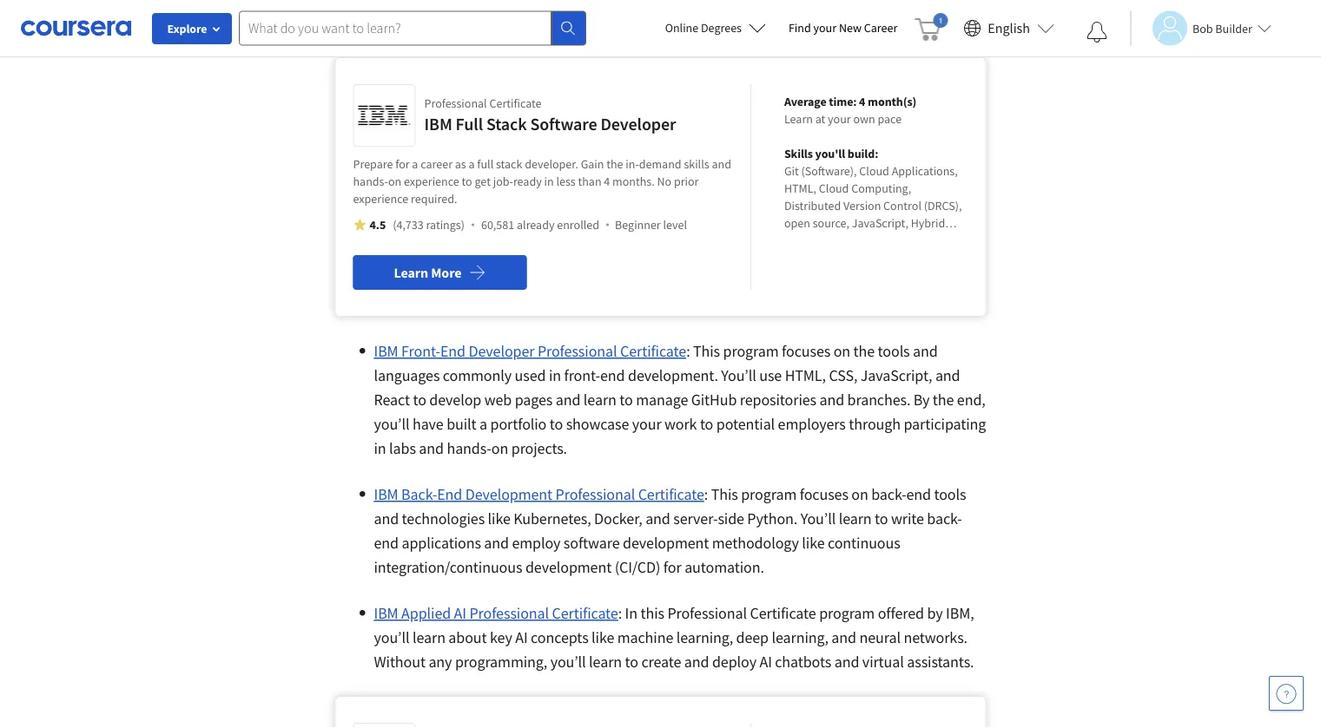 Task type: vqa. For each thing, say whether or not it's contained in the screenshot.
Feb in Feb 11, 2024 11:59 PM PST
no



Task type: describe. For each thing, give the bounding box(es) containing it.
on inside prepare for a career as a full stack developer. gain the in-demand skills and hands-on experience to get job-ready in less than 4 months. no prior experience required.
[[388, 174, 402, 189]]

4 inside the average time: 4 month(s) learn at your own pace
[[859, 94, 866, 109]]

skills
[[684, 156, 709, 172]]

tools inside ": this program focuses on back-end tools and technologies like kubernetes, docker, and server-side python. you'll learn to write back- end applications and employ software development methodology like continuous integration/continuous development (ci/cd) for automation."
[[934, 485, 966, 505]]

side
[[718, 510, 744, 529]]

bob builder button
[[1130, 11, 1272, 46]]

0 vertical spatial your
[[814, 20, 837, 36]]

show notifications image
[[1087, 22, 1108, 43]]

in inside prepare for a career as a full stack developer. gain the in-demand skills and hands-on experience to get job-ready in less than 4 months. no prior experience required.
[[544, 174, 554, 189]]

less
[[556, 174, 576, 189]]

(4,733
[[393, 217, 424, 233]]

html,
[[785, 366, 826, 386]]

branches.
[[848, 390, 911, 410]]

1 vertical spatial in
[[549, 366, 561, 386]]

programming,
[[455, 653, 547, 672]]

required.
[[411, 191, 457, 207]]

and down the have
[[419, 439, 444, 459]]

ibm for front-
[[374, 342, 398, 361]]

2 vertical spatial in
[[374, 439, 386, 459]]

you'll
[[815, 146, 845, 162]]

methodology
[[712, 534, 799, 553]]

this for server-
[[711, 485, 738, 505]]

career
[[421, 156, 453, 172]]

your inside : this program focuses on the tools and languages commonly used in front-end development. you'll use html, css, javascript, and react to develop web pages and learn to manage github repositories and branches. by the end, you'll have built a portfolio to showcase your work to potential employers through participating in labs and hands-on projects.
[[632, 415, 662, 434]]

this
[[641, 604, 664, 624]]

employers
[[778, 415, 846, 434]]

help center image
[[1276, 684, 1297, 705]]

1 vertical spatial you'll
[[374, 629, 410, 648]]

by
[[927, 604, 943, 624]]

like inside : in this professional certificate program offered by ibm, you'll learn about key ai concepts like machine learning, deep learning, and neural networks. without any programming, you'll learn to create and deploy ai chatbots and virtual assistants.
[[592, 629, 614, 648]]

learn down 'machine'
[[589, 653, 622, 672]]

for inside ": this program focuses on back-end tools and technologies like kubernetes, docker, and server-side python. you'll learn to write back- end applications and employ software development methodology like continuous integration/continuous development (ci/cd) for automation."
[[664, 558, 682, 578]]

ibm front-end developer professional certificate
[[374, 342, 686, 361]]

learn inside learn more button
[[394, 264, 428, 281]]

front-
[[564, 366, 600, 386]]

1 horizontal spatial development
[[623, 534, 709, 553]]

your inside the average time: 4 month(s) learn at your own pace
[[828, 111, 851, 127]]

shopping cart: 1 item image
[[915, 13, 948, 41]]

labs
[[389, 439, 416, 459]]

career
[[864, 20, 898, 36]]

1 horizontal spatial the
[[854, 342, 875, 361]]

0 horizontal spatial development
[[525, 558, 612, 578]]

end for back-
[[437, 485, 462, 505]]

certificate inside : in this professional certificate program offered by ibm, you'll learn about key ai concepts like machine learning, deep learning, and neural networks. without any programming, you'll learn to create and deploy ai chatbots and virtual assistants.
[[750, 604, 816, 624]]

What do you want to learn? text field
[[239, 11, 552, 46]]

ibm back-end development professional certificate
[[374, 485, 704, 505]]

github
[[691, 390, 737, 410]]

employ
[[512, 534, 561, 553]]

find your new career
[[789, 20, 898, 36]]

in-
[[626, 156, 639, 172]]

hands- inside : this program focuses on the tools and languages commonly used in front-end development. you'll use html, css, javascript, and react to develop web pages and learn to manage github repositories and branches. by the end, you'll have built a portfolio to showcase your work to potential employers through participating in labs and hands-on projects.
[[447, 439, 492, 459]]

integration/continuous
[[374, 558, 522, 578]]

professional inside : in this professional certificate program offered by ibm, you'll learn about key ai concepts like machine learning, deep learning, and neural networks. without any programming, you'll learn to create and deploy ai chatbots and virtual assistants.
[[668, 604, 747, 624]]

4.5 (4,733 ratings)
[[370, 217, 465, 233]]

on inside ": this program focuses on back-end tools and technologies like kubernetes, docker, and server-side python. you'll learn to write back- end applications and employ software development methodology like continuous integration/continuous development (ci/cd) for automation."
[[852, 485, 869, 505]]

and inside prepare for a career as a full stack developer. gain the in-demand skills and hands-on experience to get job-ready in less than 4 months. no prior experience required.
[[712, 156, 731, 172]]

css,
[[829, 366, 858, 386]]

key
[[490, 629, 512, 648]]

1 vertical spatial ai
[[515, 629, 528, 648]]

certificate up concepts
[[552, 604, 618, 624]]

and down css,
[[820, 390, 844, 410]]

used
[[515, 366, 546, 386]]

deep
[[736, 629, 769, 648]]

1 horizontal spatial back-
[[927, 510, 962, 529]]

hands- inside prepare for a career as a full stack developer. gain the in-demand skills and hands-on experience to get job-ready in less than 4 months. no prior experience required.
[[353, 174, 388, 189]]

stack
[[496, 156, 522, 172]]

2 horizontal spatial end
[[906, 485, 931, 505]]

own
[[853, 111, 875, 127]]

0 horizontal spatial ai
[[454, 604, 466, 624]]

software
[[530, 113, 597, 135]]

average
[[784, 94, 827, 109]]

1 vertical spatial developer
[[469, 342, 535, 361]]

program inside : in this professional certificate program offered by ibm, you'll learn about key ai concepts like machine learning, deep learning, and neural networks. without any programming, you'll learn to create and deploy ai chatbots and virtual assistants.
[[819, 604, 875, 624]]

learn inside : this program focuses on the tools and languages commonly used in front-end development. you'll use html, css, javascript, and react to develop web pages and learn to manage github repositories and branches. by the end, you'll have built a portfolio to showcase your work to potential employers through participating in labs and hands-on projects.
[[584, 390, 617, 410]]

0 vertical spatial experience
[[404, 174, 459, 189]]

beginner
[[615, 217, 661, 233]]

: this program focuses on the tools and languages commonly used in front-end development. you'll use html, css, javascript, and react to develop web pages and learn to manage github repositories and branches. by the end, you'll have built a portfolio to showcase your work to potential employers through participating in labs and hands-on projects.
[[374, 342, 986, 459]]

skills
[[784, 146, 813, 162]]

certificate up server-
[[638, 485, 704, 505]]

get
[[475, 174, 491, 189]]

work
[[665, 415, 697, 434]]

no
[[657, 174, 672, 189]]

learn more
[[394, 264, 462, 281]]

built
[[447, 415, 477, 434]]

professional up front-
[[538, 342, 617, 361]]

to inside : in this professional certificate program offered by ibm, you'll learn about key ai concepts like machine learning, deep learning, and neural networks. without any programming, you'll learn to create and deploy ai chatbots and virtual assistants.
[[625, 653, 638, 672]]

this for development.
[[693, 342, 720, 361]]

average time: 4 month(s) learn at your own pace
[[784, 94, 917, 127]]

neural
[[860, 629, 901, 648]]

and down front-
[[556, 390, 581, 410]]

full
[[456, 113, 483, 135]]

pages
[[515, 390, 553, 410]]

on down portfolio
[[492, 439, 508, 459]]

ibm for applied
[[374, 604, 398, 624]]

end inside : this program focuses on the tools and languages commonly used in front-end development. you'll use html, css, javascript, and react to develop web pages and learn to manage github repositories and branches. by the end, you'll have built a portfolio to showcase your work to potential employers through participating in labs and hands-on projects.
[[600, 366, 625, 386]]

focuses for html,
[[782, 342, 831, 361]]

1 learning, from the left
[[676, 629, 733, 648]]

60,581 already enrolled
[[481, 217, 599, 233]]

technologies
[[402, 510, 485, 529]]

python.
[[747, 510, 798, 529]]

offered
[[878, 604, 924, 624]]

2 vertical spatial end
[[374, 534, 399, 553]]

applied
[[401, 604, 451, 624]]

end,
[[957, 390, 986, 410]]

and right create
[[684, 653, 709, 672]]

at
[[815, 111, 826, 127]]

1 horizontal spatial a
[[469, 156, 475, 172]]

time:
[[829, 94, 857, 109]]

enrolled
[[557, 217, 599, 233]]

english
[[988, 20, 1030, 37]]

automation.
[[685, 558, 764, 578]]

program for python.
[[741, 485, 797, 505]]

to up the have
[[413, 390, 426, 410]]

build:
[[848, 146, 879, 162]]

networks.
[[904, 629, 968, 648]]

by
[[914, 390, 930, 410]]

portfolio
[[490, 415, 547, 434]]

develop
[[429, 390, 481, 410]]

coursera image
[[21, 14, 131, 42]]

you'll inside : this program focuses on the tools and languages commonly used in front-end development. you'll use html, css, javascript, and react to develop web pages and learn to manage github repositories and branches. by the end, you'll have built a portfolio to showcase your work to potential employers through participating in labs and hands-on projects.
[[374, 415, 410, 434]]

to inside prepare for a career as a full stack developer. gain the in-demand skills and hands-on experience to get job-ready in less than 4 months. no prior experience required.
[[462, 174, 472, 189]]

1 vertical spatial experience
[[353, 191, 409, 207]]

virtual
[[863, 653, 904, 672]]

on up css,
[[834, 342, 851, 361]]

ibm inside professional certificate ibm full stack software developer
[[424, 113, 452, 135]]

potential
[[717, 415, 775, 434]]

explore button
[[152, 13, 232, 44]]

0 vertical spatial back-
[[872, 485, 906, 505]]



Task type: locate. For each thing, give the bounding box(es) containing it.
development down the 'software'
[[525, 558, 612, 578]]

builder
[[1216, 20, 1253, 36]]

1 horizontal spatial hands-
[[447, 439, 492, 459]]

in
[[625, 604, 638, 624]]

0 vertical spatial :
[[686, 342, 690, 361]]

learn up continuous
[[839, 510, 872, 529]]

gain
[[581, 156, 604, 172]]

new
[[839, 20, 862, 36]]

1 vertical spatial this
[[711, 485, 738, 505]]

1 vertical spatial :
[[704, 485, 708, 505]]

as
[[455, 156, 466, 172]]

1 vertical spatial hands-
[[447, 439, 492, 459]]

hands- down prepare
[[353, 174, 388, 189]]

0 horizontal spatial learning,
[[676, 629, 733, 648]]

: up server-
[[704, 485, 708, 505]]

ibm image
[[358, 89, 410, 142]]

software
[[564, 534, 620, 553]]

0 horizontal spatial :
[[618, 604, 622, 624]]

1 vertical spatial program
[[741, 485, 797, 505]]

a right built
[[480, 415, 487, 434]]

and left virtual
[[835, 653, 859, 672]]

0 horizontal spatial back-
[[872, 485, 906, 505]]

focuses up the html, at the right bottom
[[782, 342, 831, 361]]

1 vertical spatial back-
[[927, 510, 962, 529]]

like left 'machine'
[[592, 629, 614, 648]]

0 vertical spatial you'll
[[721, 366, 756, 386]]

to left the write
[[875, 510, 888, 529]]

program up python.
[[741, 485, 797, 505]]

learn left more at the left
[[394, 264, 428, 281]]

find
[[789, 20, 811, 36]]

like down development
[[488, 510, 511, 529]]

1 horizontal spatial developer
[[601, 113, 676, 135]]

certificate
[[490, 96, 542, 111]]

1 horizontal spatial you'll
[[801, 510, 836, 529]]

on down prepare
[[388, 174, 402, 189]]

your
[[814, 20, 837, 36], [828, 111, 851, 127], [632, 415, 662, 434]]

None search field
[[239, 11, 586, 46]]

0 horizontal spatial like
[[488, 510, 511, 529]]

1 vertical spatial end
[[437, 485, 462, 505]]

your down time:
[[828, 111, 851, 127]]

learn
[[784, 111, 813, 127], [394, 264, 428, 281]]

end
[[600, 366, 625, 386], [906, 485, 931, 505], [374, 534, 399, 553]]

1 vertical spatial learn
[[394, 264, 428, 281]]

learn inside ": this program focuses on back-end tools and technologies like kubernetes, docker, and server-side python. you'll learn to write back- end applications and employ software development methodology like continuous integration/continuous development (ci/cd) for automation."
[[839, 510, 872, 529]]

1 vertical spatial your
[[828, 111, 851, 127]]

60,581
[[481, 217, 514, 233]]

and up end,
[[936, 366, 960, 386]]

languages
[[374, 366, 440, 386]]

0 horizontal spatial for
[[395, 156, 410, 172]]

the left "in-"
[[607, 156, 623, 172]]

0 vertical spatial tools
[[878, 342, 910, 361]]

your right find
[[814, 20, 837, 36]]

2 horizontal spatial :
[[704, 485, 708, 505]]

1 vertical spatial you'll
[[801, 510, 836, 529]]

0 horizontal spatial learn
[[394, 264, 428, 281]]

0 horizontal spatial a
[[412, 156, 418, 172]]

0 vertical spatial development
[[623, 534, 709, 553]]

1 vertical spatial the
[[854, 342, 875, 361]]

1 horizontal spatial :
[[686, 342, 690, 361]]

to left manage
[[620, 390, 633, 410]]

1 vertical spatial development
[[525, 558, 612, 578]]

0 vertical spatial 4
[[859, 94, 866, 109]]

back-
[[401, 485, 437, 505]]

2 vertical spatial program
[[819, 604, 875, 624]]

more
[[431, 264, 462, 281]]

ibm,
[[946, 604, 974, 624]]

program up use
[[723, 342, 779, 361]]

learning, up chatbots
[[772, 629, 829, 648]]

certificate up deep
[[750, 604, 816, 624]]

tools down participating
[[934, 485, 966, 505]]

create
[[641, 653, 681, 672]]

and left server-
[[646, 510, 670, 529]]

the inside prepare for a career as a full stack developer. gain the in-demand skills and hands-on experience to get job-ready in less than 4 months. no prior experience required.
[[607, 156, 623, 172]]

end left applications
[[374, 534, 399, 553]]

0 vertical spatial in
[[544, 174, 554, 189]]

1 horizontal spatial ai
[[515, 629, 528, 648]]

0 horizontal spatial end
[[374, 534, 399, 553]]

0 horizontal spatial you'll
[[721, 366, 756, 386]]

1 vertical spatial 4
[[604, 174, 610, 189]]

in left less
[[544, 174, 554, 189]]

you'll inside : this program focuses on the tools and languages commonly used in front-end development. you'll use html, css, javascript, and react to develop web pages and learn to manage github repositories and branches. by the end, you'll have built a portfolio to showcase your work to potential employers through participating in labs and hands-on projects.
[[721, 366, 756, 386]]

2 horizontal spatial like
[[802, 534, 825, 553]]

projects.
[[511, 439, 567, 459]]

deploy
[[712, 653, 757, 672]]

and left neural
[[832, 629, 857, 648]]

0 vertical spatial this
[[693, 342, 720, 361]]

on up continuous
[[852, 485, 869, 505]]

professional certificate ibm full stack software developer
[[424, 96, 676, 135]]

learn down applied
[[413, 629, 446, 648]]

1 horizontal spatial tools
[[934, 485, 966, 505]]

and left technologies at the bottom
[[374, 510, 399, 529]]

focuses inside : this program focuses on the tools and languages commonly used in front-end development. you'll use html, css, javascript, and react to develop web pages and learn to manage github repositories and branches. by the end, you'll have built a portfolio to showcase your work to potential employers through participating in labs and hands-on projects.
[[782, 342, 831, 361]]

manage
[[636, 390, 688, 410]]

: for ibm front-end developer professional certificate
[[686, 342, 690, 361]]

ibm left applied
[[374, 604, 398, 624]]

ai down deep
[[760, 653, 772, 672]]

a right as
[[469, 156, 475, 172]]

experience up required.
[[404, 174, 459, 189]]

ibm left "back-"
[[374, 485, 398, 505]]

2 horizontal spatial ai
[[760, 653, 772, 672]]

developer up commonly
[[469, 342, 535, 361]]

0 vertical spatial program
[[723, 342, 779, 361]]

and up the javascript,
[[913, 342, 938, 361]]

this up side
[[711, 485, 738, 505]]

commonly
[[443, 366, 512, 386]]

professional up the docker,
[[556, 485, 635, 505]]

0 vertical spatial learn
[[784, 111, 813, 127]]

use
[[759, 366, 782, 386]]

1 vertical spatial end
[[906, 485, 931, 505]]

1 horizontal spatial for
[[664, 558, 682, 578]]

you'll inside ": this program focuses on back-end tools and technologies like kubernetes, docker, and server-side python. you'll learn to write back- end applications and employ software development methodology like continuous integration/continuous development (ci/cd) for automation."
[[801, 510, 836, 529]]

for right prepare
[[395, 156, 410, 172]]

bob builder
[[1193, 20, 1253, 36]]

developer inside professional certificate ibm full stack software developer
[[601, 113, 676, 135]]

back- right the write
[[927, 510, 962, 529]]

end for front-
[[440, 342, 466, 361]]

focuses up continuous
[[800, 485, 849, 505]]

the up css,
[[854, 342, 875, 361]]

ai up about
[[454, 604, 466, 624]]

pace
[[878, 111, 902, 127]]

ibm back-end development professional certificate link
[[374, 485, 704, 505]]

0 vertical spatial hands-
[[353, 174, 388, 189]]

learn more button
[[353, 255, 527, 290]]

0 vertical spatial developer
[[601, 113, 676, 135]]

month(s)
[[868, 94, 917, 109]]

2 vertical spatial ai
[[760, 653, 772, 672]]

1 vertical spatial tools
[[934, 485, 966, 505]]

hands- down built
[[447, 439, 492, 459]]

to down 'machine'
[[625, 653, 638, 672]]

you'll right python.
[[801, 510, 836, 529]]

full
[[477, 156, 494, 172]]

in right used
[[549, 366, 561, 386]]

server-
[[673, 510, 718, 529]]

in left labs
[[374, 439, 386, 459]]

: inside : this program focuses on the tools and languages commonly used in front-end development. you'll use html, css, javascript, and react to develop web pages and learn to manage github repositories and branches. by the end, you'll have built a portfolio to showcase your work to potential employers through participating in labs and hands-on projects.
[[686, 342, 690, 361]]

professional up key
[[469, 604, 549, 624]]

this inside ": this program focuses on back-end tools and technologies like kubernetes, docker, and server-side python. you'll learn to write back- end applications and employ software development methodology like continuous integration/continuous development (ci/cd) for automation."
[[711, 485, 738, 505]]

this inside : this program focuses on the tools and languages commonly used in front-end development. you'll use html, css, javascript, and react to develop web pages and learn to manage github repositories and branches. by the end, you'll have built a portfolio to showcase your work to potential employers through participating in labs and hands-on projects.
[[693, 342, 720, 361]]

like
[[488, 510, 511, 529], [802, 534, 825, 553], [592, 629, 614, 648]]

than
[[578, 174, 602, 189]]

focuses for you'll
[[800, 485, 849, 505]]

1 horizontal spatial end
[[600, 366, 625, 386]]

4.5
[[370, 217, 386, 233]]

program inside : this program focuses on the tools and languages commonly used in front-end development. you'll use html, css, javascript, and react to develop web pages and learn to manage github repositories and branches. by the end, you'll have built a portfolio to showcase your work to potential employers through participating in labs and hands-on projects.
[[723, 342, 779, 361]]

ratings)
[[426, 217, 465, 233]]

2 vertical spatial :
[[618, 604, 622, 624]]

you'll down concepts
[[550, 653, 586, 672]]

2 vertical spatial the
[[933, 390, 954, 410]]

0 horizontal spatial tools
[[878, 342, 910, 361]]

ibm up languages
[[374, 342, 398, 361]]

continuous
[[828, 534, 901, 553]]

: for ibm applied ai professional certificate
[[618, 604, 622, 624]]

focuses inside ": this program focuses on back-end tools and technologies like kubernetes, docker, and server-side python. you'll learn to write back- end applications and employ software development methodology like continuous integration/continuous development (ci/cd) for automation."
[[800, 485, 849, 505]]

you'll left use
[[721, 366, 756, 386]]

back-
[[872, 485, 906, 505], [927, 510, 962, 529]]

learn down average
[[784, 111, 813, 127]]

showcase
[[566, 415, 629, 434]]

prior
[[674, 174, 699, 189]]

development up the (ci/cd)
[[623, 534, 709, 553]]

demand
[[639, 156, 682, 172]]

back- up the write
[[872, 485, 906, 505]]

0 horizontal spatial 4
[[604, 174, 610, 189]]

learn
[[584, 390, 617, 410], [839, 510, 872, 529], [413, 629, 446, 648], [589, 653, 622, 672]]

learn up showcase
[[584, 390, 617, 410]]

2 vertical spatial your
[[632, 415, 662, 434]]

0 vertical spatial end
[[440, 342, 466, 361]]

end up technologies at the bottom
[[437, 485, 462, 505]]

end up the write
[[906, 485, 931, 505]]

hands-
[[353, 174, 388, 189], [447, 439, 492, 459]]

like left continuous
[[802, 534, 825, 553]]

find your new career link
[[780, 17, 906, 39]]

1 horizontal spatial learning,
[[772, 629, 829, 648]]

(ci/cd)
[[615, 558, 661, 578]]

developer up "in-"
[[601, 113, 676, 135]]

you'll down the react
[[374, 415, 410, 434]]

0 vertical spatial you'll
[[374, 415, 410, 434]]

0 vertical spatial like
[[488, 510, 511, 529]]

react
[[374, 390, 410, 410]]

beginner level
[[615, 217, 687, 233]]

: inside ": this program focuses on back-end tools and technologies like kubernetes, docker, and server-side python. you'll learn to write back- end applications and employ software development methodology like continuous integration/continuous development (ci/cd) for automation."
[[704, 485, 708, 505]]

you'll
[[374, 415, 410, 434], [374, 629, 410, 648], [550, 653, 586, 672]]

4 up own
[[859, 94, 866, 109]]

for right the (ci/cd)
[[664, 558, 682, 578]]

javascript,
[[861, 366, 932, 386]]

ai right key
[[515, 629, 528, 648]]

ai
[[454, 604, 466, 624], [515, 629, 528, 648], [760, 653, 772, 672]]

machine
[[617, 629, 673, 648]]

program for use
[[723, 342, 779, 361]]

program
[[723, 342, 779, 361], [741, 485, 797, 505], [819, 604, 875, 624]]

bob
[[1193, 20, 1213, 36]]

through
[[849, 415, 901, 434]]

focuses
[[782, 342, 831, 361], [800, 485, 849, 505]]

1 horizontal spatial learn
[[784, 111, 813, 127]]

repositories
[[740, 390, 817, 410]]

1 vertical spatial for
[[664, 558, 682, 578]]

0 vertical spatial end
[[600, 366, 625, 386]]

the
[[607, 156, 623, 172], [854, 342, 875, 361], [933, 390, 954, 410]]

2 horizontal spatial a
[[480, 415, 487, 434]]

ibm down professional
[[424, 113, 452, 135]]

and left employ
[[484, 534, 509, 553]]

the right the by
[[933, 390, 954, 410]]

to up projects.
[[550, 415, 563, 434]]

1 vertical spatial like
[[802, 534, 825, 553]]

0 horizontal spatial developer
[[469, 342, 535, 361]]

a
[[412, 156, 418, 172], [469, 156, 475, 172], [480, 415, 487, 434]]

you'll up without
[[374, 629, 410, 648]]

participating
[[904, 415, 986, 434]]

ibm for back-
[[374, 485, 398, 505]]

online degrees button
[[651, 9, 780, 47]]

1 horizontal spatial like
[[592, 629, 614, 648]]

: up development.
[[686, 342, 690, 361]]

2 horizontal spatial the
[[933, 390, 954, 410]]

to down github on the right bottom of the page
[[700, 415, 713, 434]]

ibm applied ai professional certificate
[[374, 604, 618, 624]]

learning, up 'deploy'
[[676, 629, 733, 648]]

end up showcase
[[600, 366, 625, 386]]

tools inside : this program focuses on the tools and languages commonly used in front-end development. you'll use html, css, javascript, and react to develop web pages and learn to manage github repositories and branches. by the end, you'll have built a portfolio to showcase your work to potential employers through participating in labs and hands-on projects.
[[878, 342, 910, 361]]

for inside prepare for a career as a full stack developer. gain the in-demand skills and hands-on experience to get job-ready in less than 4 months. no prior experience required.
[[395, 156, 410, 172]]

professional down automation.
[[668, 604, 747, 624]]

this up development.
[[693, 342, 720, 361]]

to left get
[[462, 174, 472, 189]]

: inside : in this professional certificate program offered by ibm, you'll learn about key ai concepts like machine learning, deep learning, and neural networks. without any programming, you'll learn to create and deploy ai chatbots and virtual assistants.
[[618, 604, 622, 624]]

: in this professional certificate program offered by ibm, you'll learn about key ai concepts like machine learning, deep learning, and neural networks. without any programming, you'll learn to create and deploy ai chatbots and virtual assistants.
[[374, 604, 977, 672]]

prepare for a career as a full stack developer. gain the in-demand skills and hands-on experience to get job-ready in less than 4 months. no prior experience required.
[[353, 156, 731, 207]]

2 learning, from the left
[[772, 629, 829, 648]]

tools up the javascript,
[[878, 342, 910, 361]]

explore
[[167, 21, 207, 36]]

a left 'career'
[[412, 156, 418, 172]]

2 vertical spatial you'll
[[550, 653, 586, 672]]

1 vertical spatial focuses
[[800, 485, 849, 505]]

program up neural
[[819, 604, 875, 624]]

1 horizontal spatial 4
[[859, 94, 866, 109]]

write
[[891, 510, 924, 529]]

learning,
[[676, 629, 733, 648], [772, 629, 829, 648]]

applications
[[402, 534, 481, 553]]

to inside ": this program focuses on back-end tools and technologies like kubernetes, docker, and server-side python. you'll learn to write back- end applications and employ software development methodology like continuous integration/continuous development (ci/cd) for automation."
[[875, 510, 888, 529]]

0 horizontal spatial hands-
[[353, 174, 388, 189]]

: for ibm back-end development professional certificate
[[704, 485, 708, 505]]

concepts
[[531, 629, 589, 648]]

0 vertical spatial focuses
[[782, 342, 831, 361]]

a inside : this program focuses on the tools and languages commonly used in front-end development. you'll use html, css, javascript, and react to develop web pages and learn to manage github repositories and branches. by the end, you'll have built a portfolio to showcase your work to potential employers through participating in labs and hands-on projects.
[[480, 415, 487, 434]]

developer.
[[525, 156, 578, 172]]

without
[[374, 653, 426, 672]]

4 right "than"
[[604, 174, 610, 189]]

experience up 4.5 on the top of page
[[353, 191, 409, 207]]

any
[[429, 653, 452, 672]]

0 horizontal spatial the
[[607, 156, 623, 172]]

learn inside the average time: 4 month(s) learn at your own pace
[[784, 111, 813, 127]]

ready
[[513, 174, 542, 189]]

front-
[[401, 342, 440, 361]]

4 inside prepare for a career as a full stack developer. gain the in-demand skills and hands-on experience to get job-ready in less than 4 months. no prior experience required.
[[604, 174, 610, 189]]

end up commonly
[[440, 342, 466, 361]]

0 vertical spatial ai
[[454, 604, 466, 624]]

: left in
[[618, 604, 622, 624]]

program inside ": this program focuses on back-end tools and technologies like kubernetes, docker, and server-side python. you'll learn to write back- end applications and employ software development methodology like continuous integration/continuous development (ci/cd) for automation."
[[741, 485, 797, 505]]

already
[[517, 217, 555, 233]]

your down manage
[[632, 415, 662, 434]]

and right 'skills'
[[712, 156, 731, 172]]

:
[[686, 342, 690, 361], [704, 485, 708, 505], [618, 604, 622, 624]]

0 vertical spatial the
[[607, 156, 623, 172]]

certificate up development.
[[620, 342, 686, 361]]

0 vertical spatial for
[[395, 156, 410, 172]]

2 vertical spatial like
[[592, 629, 614, 648]]



